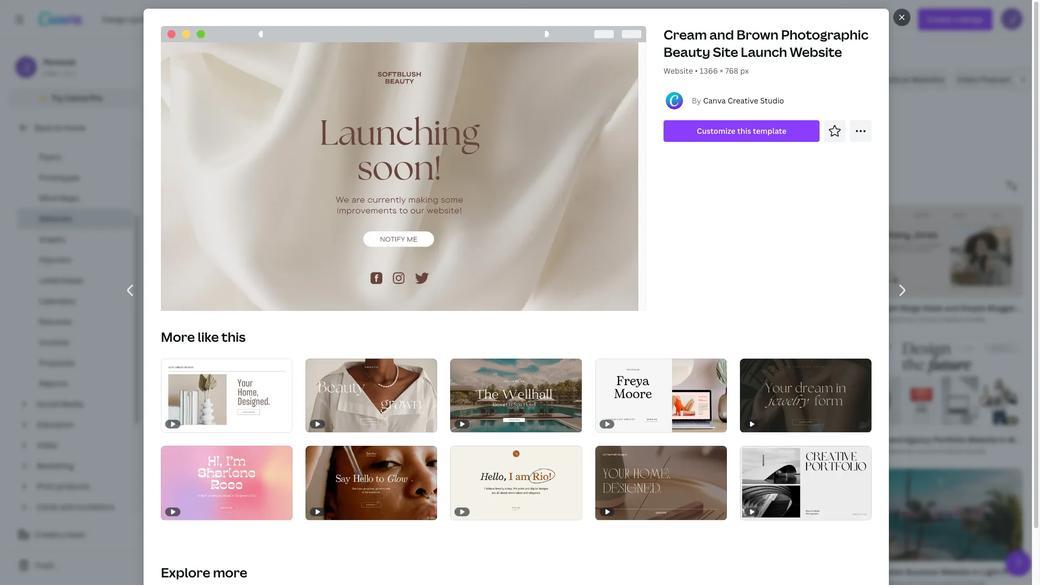 Task type: locate. For each thing, give the bounding box(es) containing it.
launch
[[741, 43, 787, 61], [512, 303, 539, 313]]

2 website from the left
[[669, 123, 702, 135]]

canva inside brand agency portfolio website in white bla website by canva creative studio
[[917, 447, 936, 456]]

• right free
[[59, 69, 62, 78]]

customize
[[697, 126, 736, 136]]

templates link
[[189, 48, 226, 60]]

0 horizontal spatial website by canva creative studio
[[171, 447, 277, 456]]

1 horizontal spatial photographic
[[781, 25, 868, 43]]

fitness left "bio-" on the bottom of the page
[[604, 435, 630, 445]]

1 horizontal spatial fitness
[[604, 435, 630, 445]]

1 vertical spatial cream
[[349, 303, 373, 313]]

portfolio right the designer
[[230, 567, 263, 577]]

website
[[227, 123, 259, 135], [669, 123, 702, 135]]

0 vertical spatial website by canva creative studio
[[526, 315, 632, 324]]

invoices
[[39, 337, 69, 347]]

studio inside home page website in beige cream warm & modern style website by canva creative studio
[[788, 447, 809, 456]]

px
[[740, 66, 749, 76]]

0 horizontal spatial dark
[[349, 434, 366, 445]]

small
[[698, 74, 718, 85]]

home link
[[150, 48, 171, 60]]

create a team
[[35, 529, 86, 540]]

0 vertical spatial cards
[[73, 131, 94, 141]]

mind maps
[[39, 193, 79, 203]]

0 horizontal spatial brand
[[171, 567, 194, 577]]

&
[[260, 74, 265, 85], [553, 434, 558, 445], [858, 435, 863, 445]]

brown inside the cream and brown photographic beauty site launch website website by canva creative studio
[[390, 303, 414, 313]]

1 horizontal spatial templates
[[223, 94, 311, 118]]

0 horizontal spatial website
[[227, 123, 259, 135]]

classic
[[400, 567, 425, 577]]

filters
[[183, 154, 206, 165]]

education down social media
[[37, 419, 74, 430]]

simple inside dark blue and beige simple dark consultancy portfolio & resume website website by canva creative studio
[[424, 434, 450, 445]]

fitness right wellness on the top of the page
[[312, 74, 338, 85]]

portfolio inside brand agency portfolio website in white bla website by canva creative studio
[[934, 435, 966, 445]]

mind
[[39, 193, 57, 203]]

portfolio right agency
[[934, 435, 966, 445]]

0 vertical spatial site
[[713, 43, 738, 61]]

website by canva creative studio link for fitness
[[526, 446, 668, 457]]

1 horizontal spatial simple
[[961, 303, 986, 313]]

1 vertical spatial launch
[[512, 303, 539, 313]]

cards up flyers link on the left
[[73, 131, 94, 141]]

calendars link
[[17, 291, 133, 312]]

modern
[[321, 303, 350, 314], [865, 435, 894, 445]]

website right free
[[669, 123, 702, 135]]

templates for 967
[[165, 180, 202, 191]]

1 horizontal spatial brand
[[880, 435, 903, 445]]

brand for brand designer portfolio website in beige black bronze warm classic style
[[171, 567, 194, 577]]

template
[[753, 126, 786, 136]]

business link up health & wellness
[[244, 48, 276, 60]]

warm
[[580, 435, 602, 445], [835, 435, 856, 445], [376, 567, 398, 577]]

1 horizontal spatial portfolio
[[519, 434, 551, 445]]

0 vertical spatial fitness
[[312, 74, 338, 85]]

1 horizontal spatial website
[[669, 123, 702, 135]]

blue
[[368, 434, 384, 445]]

None search field
[[520, 9, 845, 30]]

website by canva creative studio
[[526, 315, 632, 324], [171, 447, 277, 456]]

1 vertical spatial fitness
[[604, 435, 630, 445]]

0 vertical spatial simple
[[961, 303, 986, 313]]

0 horizontal spatial a
[[61, 529, 65, 540]]

dark blue and beige simple dark consultancy portfolio & resume website link
[[349, 434, 621, 446]]

website by canva creative studio link for beige
[[349, 446, 491, 457]]

website
[[790, 43, 842, 61], [293, 49, 323, 59], [664, 66, 693, 76], [1012, 74, 1040, 85], [150, 94, 219, 118], [541, 303, 570, 313], [232, 303, 261, 314], [349, 315, 374, 324], [880, 315, 906, 324], [526, 315, 551, 324], [591, 434, 621, 445], [664, 435, 694, 445], [746, 435, 776, 445], [968, 435, 998, 445], [349, 446, 374, 456], [526, 447, 551, 456], [703, 447, 728, 456], [880, 447, 906, 456], [171, 447, 196, 456], [776, 567, 806, 577], [264, 567, 294, 577]]

1 vertical spatial cards
[[37, 502, 58, 512]]

brand agency portfolio website in white bla website by canva creative studio
[[880, 435, 1040, 456]]

brand left the designer
[[171, 567, 194, 577]]

video podcast website link
[[953, 69, 1040, 90]]

hotels business website in brown white modern elegance style
[[171, 303, 406, 314]]

estate
[[533, 74, 556, 85]]

portfolio left resume
[[519, 434, 551, 445]]

website inside the light beige sleek and simple blogger person website by canva creative studio
[[880, 315, 906, 324]]

beauty inside the cream and brown photographic beauty site launch website website by canva creative studio
[[468, 303, 494, 313]]

website by canva creative studio link for and
[[880, 314, 1023, 325]]

1 vertical spatial website by canva creative studio
[[171, 447, 277, 456]]

0 vertical spatial cream
[[664, 25, 707, 43]]

cards and invitations
[[37, 502, 114, 512]]

education link left real
[[461, 69, 506, 90]]

photographic
[[781, 25, 868, 43], [416, 303, 466, 313], [878, 567, 927, 577]]

1 vertical spatial photographic
[[416, 303, 466, 313]]

flyers link
[[17, 147, 133, 167]]

by inside "green organic warm fitness bio-link website website by canva creative studio"
[[553, 447, 560, 456]]

2 horizontal spatial white
[[1008, 435, 1030, 445]]

1 vertical spatial templates
[[165, 180, 202, 191]]

fashion
[[193, 74, 221, 85]]

templates up for
[[223, 94, 311, 118]]

1 horizontal spatial &
[[553, 434, 558, 445]]

studio inside the light beige sleek and simple blogger person website by canva creative studio
[[966, 315, 986, 324]]

0 vertical spatial home
[[150, 49, 171, 59]]

0 vertical spatial brand
[[880, 435, 903, 445]]

1 horizontal spatial dark
[[451, 434, 469, 445]]

1 horizontal spatial modern
[[865, 435, 894, 445]]

1 vertical spatial this
[[221, 328, 245, 345]]

launch inside cream and brown photographic beauty site launch website website • 1366 × 768 px
[[741, 43, 787, 61]]

print products link
[[33, 476, 126, 497]]

brown for cream and brown photographic beauty site launch website website by canva creative studio
[[390, 303, 414, 313]]

1 vertical spatial video
[[37, 440, 58, 450]]

0 vertical spatial business link
[[244, 48, 276, 60]]

studio inside "green organic warm fitness bio-link website website by canva creative studio"
[[611, 447, 632, 456]]

templates inside website templates design a beautiful website for any business, portfolio, event, organization, and more with these professionally designed, free website templates.
[[223, 94, 311, 118]]

website left for
[[227, 123, 259, 135]]

white inside brand agency portfolio website in white bla website by canva creative studio
[[1008, 435, 1030, 445]]

medical
[[881, 74, 910, 85]]

website inside website templates design a beautiful website for any business, portfolio, event, organization, and more with these professionally designed, free website templates.
[[150, 94, 219, 118]]

podcast
[[981, 74, 1010, 85]]

a right 'design'
[[180, 123, 185, 135]]

cream inside the cream and brown photographic beauty site launch website website by canva creative studio
[[349, 303, 373, 313]]

and inside website templates design a beautiful website for any business, portfolio, event, organization, and more with these professionally designed, free website templates.
[[459, 123, 475, 135]]

2 vertical spatial home
[[703, 435, 725, 445]]

dark left consultancy
[[451, 434, 469, 445]]

site for cream and brown photographic beauty site launch website website by canva creative studio
[[496, 303, 510, 313]]

×
[[720, 66, 723, 76]]

video for video
[[37, 440, 58, 450]]

2 horizontal spatial cream
[[809, 435, 833, 445]]

social media
[[37, 399, 83, 409]]

by inside the light beige sleek and simple blogger person website by canva creative studio
[[907, 315, 915, 324]]

site inside the cream and brown photographic beauty site launch website website by canva creative studio
[[496, 303, 510, 313]]

planners
[[39, 255, 71, 265]]

launch for cream and brown photographic beauty site launch website website by canva creative studio
[[512, 303, 539, 313]]

0 vertical spatial education
[[465, 74, 502, 85]]

modern inside home page website in beige cream warm & modern style website by canva creative studio
[[865, 435, 894, 445]]

more inside website templates design a beautiful website for any business, portfolio, event, organization, and more with these professionally designed, free website templates.
[[477, 123, 499, 135]]

canva inside home page website in beige cream warm & modern style website by canva creative studio
[[739, 447, 759, 456]]

brown
[[737, 25, 778, 43], [390, 303, 414, 313], [272, 303, 296, 314]]

home
[[150, 49, 171, 59], [64, 122, 85, 133], [703, 435, 725, 445]]

1 horizontal spatial business link
[[564, 69, 605, 90]]

portfolio
[[519, 434, 551, 445], [934, 435, 966, 445], [230, 567, 263, 577]]

0 vertical spatial beauty
[[664, 43, 710, 61]]

video left podcast
[[958, 74, 979, 85]]

1 vertical spatial more
[[213, 564, 247, 582]]

resume
[[560, 434, 589, 445]]

1 horizontal spatial education
[[465, 74, 502, 85]]

1 vertical spatial brand
[[171, 567, 194, 577]]

pro
[[90, 93, 102, 103]]

0 vertical spatial launch
[[741, 43, 787, 61]]

home page website in beige cream warm & modern style website by canva creative studio
[[703, 435, 915, 456]]

beauty for cream and brown photographic beauty site launch website website • 1366 × 768 px
[[664, 43, 710, 61]]

brand inside brand agency portfolio website in white bla website by canva creative studio
[[880, 435, 903, 445]]

0 vertical spatial video
[[958, 74, 979, 85]]

portfolio,
[[334, 123, 373, 135]]

2 vertical spatial beauty
[[468, 303, 494, 313]]

templates down all filters button
[[165, 180, 202, 191]]

in inside home page website in beige cream warm & modern style website by canva creative studio
[[778, 435, 785, 445]]

dark left blue
[[349, 434, 366, 445]]

a inside website templates design a beautiful website for any business, portfolio, event, organization, and more with these professionally designed, free website templates.
[[180, 123, 185, 135]]

0 horizontal spatial education
[[37, 419, 74, 430]]

photographic inside the cream and brown photographic beauty site launch website website by canva creative studio
[[416, 303, 466, 313]]

real
[[515, 74, 531, 85]]

home up beauty link
[[150, 49, 171, 59]]

creative inside the light beige sleek and simple blogger person website by canva creative studio
[[938, 315, 964, 324]]

this left template on the top of page
[[737, 126, 751, 136]]

freelance
[[614, 74, 650, 85]]

2 vertical spatial cream
[[809, 435, 833, 445]]

1 horizontal spatial cream
[[664, 25, 707, 43]]

cream inside cream and brown photographic beauty site launch website website • 1366 × 768 px
[[664, 25, 707, 43]]

creative inside the cream and brown photographic beauty site launch website website by canva creative studio
[[406, 315, 432, 324]]

0 vertical spatial a
[[180, 123, 185, 135]]

a
[[180, 123, 185, 135], [61, 529, 65, 540]]

video up marketing
[[37, 440, 58, 450]]

price
[[387, 154, 405, 165]]

0 horizontal spatial white
[[298, 303, 319, 314]]

photographic inside cream and brown photographic beauty site launch website website • 1366 × 768 px
[[781, 25, 868, 43]]

cream and brown photographic beauty site launch website website by canva creative studio
[[349, 303, 570, 324]]

yellow colorful blocks blogger bio-link website image
[[327, 468, 491, 561]]

1 horizontal spatial this
[[737, 126, 751, 136]]

small business websites link
[[693, 69, 792, 90]]

and
[[709, 25, 734, 43], [459, 123, 475, 135], [374, 303, 388, 313], [945, 303, 959, 313], [386, 434, 400, 445], [60, 502, 74, 512], [838, 567, 852, 577]]

cream and brown photographic beauty site launch website image
[[161, 42, 638, 311], [327, 205, 491, 298]]

home left page
[[703, 435, 725, 445]]

modern left agency
[[865, 435, 894, 445]]

2 horizontal spatial &
[[858, 435, 863, 445]]

beauty link
[[150, 69, 184, 90]]

site
[[713, 43, 738, 61], [496, 303, 510, 313]]

0 horizontal spatial education link
[[33, 415, 126, 435]]

warm inside "green organic warm fitness bio-link website website by canva creative studio"
[[580, 435, 602, 445]]

0 vertical spatial modern
[[321, 303, 350, 314]]

0 horizontal spatial &
[[260, 74, 265, 85]]

service
[[747, 567, 775, 577]]

social
[[37, 399, 59, 409]]

style button
[[218, 149, 263, 171]]

0 horizontal spatial brown
[[272, 303, 296, 314]]

1 horizontal spatial •
[[695, 66, 698, 76]]

education link down media
[[33, 415, 126, 435]]

websites
[[652, 74, 685, 85], [754, 74, 787, 85], [912, 74, 945, 85], [39, 214, 72, 224]]

home right the to
[[64, 122, 85, 133]]

marketing link
[[33, 456, 126, 476]]

studio inside the cream and brown photographic beauty site launch website website by canva creative studio
[[434, 315, 454, 324]]

0 vertical spatial more
[[477, 123, 499, 135]]

1 vertical spatial education
[[37, 419, 74, 430]]

simple for beige
[[424, 434, 450, 445]]

1 horizontal spatial video
[[958, 74, 979, 85]]

0 horizontal spatial photographic
[[416, 303, 466, 313]]

canva inside button
[[65, 93, 88, 103]]

2 horizontal spatial beauty
[[664, 43, 710, 61]]

education left real
[[465, 74, 502, 85]]

1 horizontal spatial launch
[[741, 43, 787, 61]]

• left 1366
[[695, 66, 698, 76]]

bronze
[[349, 567, 375, 577]]

more
[[477, 123, 499, 135], [213, 564, 247, 582]]

0 horizontal spatial site
[[496, 303, 510, 313]]

0 horizontal spatial black
[[327, 567, 347, 577]]

1 vertical spatial simple
[[424, 434, 450, 445]]

beauty inside cream and brown photographic beauty site launch website website • 1366 × 768 px
[[664, 43, 710, 61]]

2 horizontal spatial warm
[[835, 435, 856, 445]]

2 vertical spatial photographic
[[878, 567, 927, 577]]

dark
[[349, 434, 366, 445], [451, 434, 469, 445]]

• inside cream and brown photographic beauty site launch website website • 1366 × 768 px
[[695, 66, 698, 76]]

by inside dark blue and beige simple dark consultancy portfolio & resume website website by canva creative studio
[[375, 446, 383, 456]]

products
[[57, 481, 90, 492]]

1 vertical spatial white
[[1008, 435, 1030, 445]]

a left team
[[61, 529, 65, 540]]

elegance
[[352, 303, 385, 314]]

mind maps link
[[17, 188, 133, 209]]

business link right estate
[[564, 69, 605, 90]]

1 horizontal spatial beauty
[[468, 303, 494, 313]]

website by canva creative studio link
[[349, 314, 491, 325], [880, 314, 1023, 325], [349, 446, 491, 457], [526, 446, 668, 457], [703, 446, 846, 457], [880, 446, 1023, 457], [171, 447, 314, 457]]

simple
[[961, 303, 986, 313], [424, 434, 450, 445]]

2 horizontal spatial brown
[[737, 25, 778, 43]]

portfolio inside dark blue and beige simple dark consultancy portfolio & resume website website by canva creative studio
[[519, 434, 551, 445]]

beauty for cream and brown photographic beauty site launch website website by canva creative studio
[[468, 303, 494, 313]]

cards down print
[[37, 502, 58, 512]]

simple inside the light beige sleek and simple blogger person website by canva creative studio
[[961, 303, 986, 313]]

photography link
[[400, 69, 456, 90]]

video
[[958, 74, 979, 85], [37, 440, 58, 450]]

this right like
[[221, 328, 245, 345]]

modern left 'elegance'
[[321, 303, 350, 314]]

site inside cream and brown photographic beauty site launch website website • 1366 × 768 px
[[713, 43, 738, 61]]

explore
[[161, 564, 210, 582]]

1 horizontal spatial website by canva creative studio
[[526, 315, 632, 324]]

templates.
[[704, 123, 748, 135]]

by
[[375, 315, 383, 324], [907, 315, 915, 324], [553, 315, 560, 324], [375, 446, 383, 456], [553, 447, 560, 456], [730, 447, 738, 456], [907, 447, 915, 456], [198, 447, 206, 456]]

brand left agency
[[880, 435, 903, 445]]

1 horizontal spatial warm
[[580, 435, 602, 445]]

1 horizontal spatial site
[[713, 43, 738, 61]]

1 website from the left
[[227, 123, 259, 135]]

more right "explore"
[[213, 564, 247, 582]]

0 horizontal spatial beauty
[[154, 74, 180, 85]]

bla
[[1032, 435, 1040, 445]]

0 horizontal spatial home
[[64, 122, 85, 133]]

health
[[234, 74, 258, 85]]

0 vertical spatial photographic
[[781, 25, 868, 43]]

all filters button
[[150, 149, 214, 171]]

reports
[[39, 378, 68, 389]]

real estate
[[515, 74, 556, 85]]

website by canva creative studio link for website
[[880, 446, 1023, 457]]

0 horizontal spatial modern
[[321, 303, 350, 314]]

more left with
[[477, 123, 499, 135]]

1 horizontal spatial home
[[150, 49, 171, 59]]

launch inside the cream and brown photographic beauty site launch website website by canva creative studio
[[512, 303, 539, 313]]

0 vertical spatial white
[[298, 303, 319, 314]]

0 horizontal spatial cards
[[37, 502, 58, 512]]

0 horizontal spatial video
[[37, 440, 58, 450]]

1 vertical spatial a
[[61, 529, 65, 540]]

brown for cream and brown photographic beauty site launch website website • 1366 × 768 px
[[737, 25, 778, 43]]

beige
[[901, 303, 921, 313], [402, 434, 422, 445], [787, 435, 807, 445], [305, 567, 325, 577]]

1 vertical spatial modern
[[865, 435, 894, 445]]

websites right px
[[754, 74, 787, 85]]

2 horizontal spatial home
[[703, 435, 725, 445]]

cards and invitations link
[[33, 497, 126, 518]]

personal
[[43, 57, 76, 67]]

2 horizontal spatial portfolio
[[934, 435, 966, 445]]

2 vertical spatial white
[[854, 567, 876, 577]]

explore more
[[161, 564, 247, 582]]

back
[[35, 122, 52, 133]]

top level navigation element
[[95, 9, 435, 30]]

home inside home page website in beige cream warm & modern style website by canva creative studio
[[703, 435, 725, 445]]

0 horizontal spatial simple
[[424, 434, 450, 445]]

creative inside brand agency portfolio website in white bla website by canva creative studio
[[938, 447, 964, 456]]

brown inside cream and brown photographic beauty site launch website website • 1366 × 768 px
[[737, 25, 778, 43]]



Task type: vqa. For each thing, say whether or not it's contained in the screenshot.
Style inside "link"
yes



Task type: describe. For each thing, give the bounding box(es) containing it.
to
[[54, 122, 62, 133]]

1366
[[700, 66, 718, 76]]

these
[[521, 123, 544, 135]]

freelance websites link
[[610, 69, 689, 90]]

2 dark from the left
[[451, 434, 469, 445]]

& inside home page website in beige cream warm & modern style website by canva creative studio
[[858, 435, 863, 445]]

invitations
[[76, 502, 114, 512]]

home for home
[[150, 49, 171, 59]]

cream and brown photographic beauty site launch website website • 1366 × 768 px
[[664, 25, 868, 76]]

templates for website
[[223, 94, 311, 118]]

website by canva creative studio link for photographic
[[349, 314, 491, 325]]

canva inside the light beige sleek and simple blogger person website by canva creative studio
[[917, 315, 936, 324]]

agency
[[905, 435, 932, 445]]

studio inside dark blue and beige simple dark consultancy portfolio & resume website website by canva creative studio
[[434, 446, 454, 456]]

beige inside home page website in beige cream warm & modern style website by canva creative studio
[[787, 435, 807, 445]]

in for home page website in beige cream warm & modern style website by canva creative studio
[[778, 435, 785, 445]]

health & wellness link
[[230, 69, 304, 90]]

by inside brand agency portfolio website in white bla website by canva creative studio
[[907, 447, 915, 456]]

proposals link
[[17, 353, 133, 373]]

style inside button
[[225, 154, 243, 165]]

more
[[161, 328, 195, 345]]

templates
[[189, 49, 226, 59]]

free •
[[43, 69, 62, 78]]

flyers
[[39, 152, 61, 162]]

try canva pro button
[[9, 88, 141, 108]]

create
[[35, 529, 59, 540]]

1 horizontal spatial cards
[[73, 131, 94, 141]]

simple for and
[[961, 303, 986, 313]]

restaurant
[[351, 74, 392, 85]]

team
[[67, 529, 86, 540]]

967 templates
[[150, 180, 202, 191]]

1 vertical spatial education link
[[33, 415, 126, 435]]

style inside home page website in beige cream warm & modern style website by canva creative studio
[[896, 435, 915, 445]]

websites right medical
[[912, 74, 945, 85]]

video for video podcast website
[[958, 74, 979, 85]]

a inside button
[[61, 529, 65, 540]]

green organic warm fitness bio-link website image
[[504, 337, 668, 430]]

theme
[[274, 154, 298, 165]]

accounting service website in black and white photographic style
[[703, 567, 948, 577]]

business cards
[[39, 131, 94, 141]]

and inside dark blue and beige simple dark consultancy portfolio & resume website website by canva creative studio
[[386, 434, 400, 445]]

sleek
[[923, 303, 943, 313]]

green organic warm fitness bio-link website website by canva creative studio
[[526, 435, 694, 456]]

resumes link
[[17, 312, 133, 332]]

white for bla
[[1008, 435, 1030, 445]]

page
[[727, 435, 745, 445]]

light beige sleek and simple blogger personal website image
[[859, 205, 1023, 298]]

blogger
[[988, 303, 1016, 313]]

0 vertical spatial this
[[737, 126, 751, 136]]

0 horizontal spatial this
[[221, 328, 245, 345]]

calendars
[[39, 296, 76, 306]]

canva inside the cream and brown photographic beauty site launch website website by canva creative studio
[[385, 315, 404, 324]]

canva inside "green organic warm fitness bio-link website website by canva creative studio"
[[562, 447, 581, 456]]

bio-
[[632, 435, 647, 445]]

hotels
[[171, 303, 195, 314]]

dark blue and beige simple dark consultancy portfolio & resume website website by canva creative studio
[[349, 434, 621, 456]]

color button
[[429, 149, 475, 171]]

health & wellness
[[234, 74, 299, 85]]

green organic warm food and restaurant bio-link website image
[[504, 469, 668, 561]]

website templates design a beautiful website for any business, portfolio, event, organization, and more with these professionally designed, free website templates.
[[150, 94, 748, 135]]

warm inside home page website in beige cream warm & modern style website by canva creative studio
[[835, 435, 856, 445]]

768
[[725, 66, 738, 76]]

and inside cream and brown photographic beauty site launch website website • 1366 × 768 px
[[709, 25, 734, 43]]

1 horizontal spatial black
[[817, 567, 837, 577]]

maps
[[59, 193, 79, 203]]

green
[[526, 435, 548, 445]]

light beige sleek and simple blogger person website by canva creative studio
[[880, 303, 1040, 324]]

0 horizontal spatial more
[[213, 564, 247, 582]]

home for home page website in beige cream warm & modern style website by canva creative studio
[[703, 435, 725, 445]]

site for cream and brown photographic beauty site launch website website • 1366 × 768 px
[[713, 43, 738, 61]]

medical websites
[[881, 74, 945, 85]]

green organic warm fitness bio-link website link
[[526, 434, 694, 446]]

like
[[197, 328, 219, 345]]

cream and brown photographic beauty site launch website link
[[349, 302, 570, 314]]

theme button
[[267, 149, 318, 171]]

cream inside home page website in beige cream warm & modern style website by canva creative studio
[[809, 435, 833, 445]]

& inside dark blue and beige simple dark consultancy portfolio & resume website website by canva creative studio
[[553, 434, 558, 445]]

prototypes
[[39, 172, 80, 183]]

launch for cream and brown photographic beauty site launch website website • 1366 × 768 px
[[741, 43, 787, 61]]

beautiful
[[187, 123, 225, 135]]

studio inside brand agency portfolio website in white bla website by canva creative studio
[[966, 447, 986, 456]]

try
[[52, 93, 63, 103]]

back to home
[[35, 122, 85, 133]]

0 vertical spatial education link
[[461, 69, 506, 90]]

and inside the light beige sleek and simple blogger person website by canva creative studio
[[945, 303, 959, 313]]

websites right the freelance
[[652, 74, 685, 85]]

free
[[43, 69, 57, 78]]

dark blue and beige simple dark consultancy portfolio & resume website image
[[327, 337, 491, 429]]

beige inside dark blue and beige simple dark consultancy portfolio & resume website website by canva creative studio
[[402, 434, 422, 445]]

photographic for cream and brown photographic beauty site launch website website • 1366 × 768 px
[[781, 25, 868, 43]]

beige inside the light beige sleek and simple blogger person website by canva creative studio
[[901, 303, 921, 313]]

print
[[37, 481, 55, 492]]

letterheads link
[[17, 270, 133, 291]]

graphs
[[39, 234, 65, 244]]

white for modern
[[298, 303, 319, 314]]

hotels business website in brown white modern elegance style link
[[171, 303, 406, 315]]

light beige sleek and simple blogger person link
[[880, 302, 1040, 314]]

967
[[150, 180, 163, 191]]

in inside brand agency portfolio website in white bla website by canva creative studio
[[1000, 435, 1006, 445]]

2 horizontal spatial photographic
[[878, 567, 927, 577]]

cream for cream and brown photographic beauty site launch website website • 1366 × 768 px
[[664, 25, 707, 43]]

brand designer portfolio website in beige black bronze warm classic style
[[171, 567, 446, 577]]

1
[[72, 69, 75, 78]]

for
[[261, 123, 274, 135]]

link
[[647, 435, 662, 445]]

by inside home page website in beige cream warm & modern style website by canva creative studio
[[730, 447, 738, 456]]

canva inside dark blue and beige simple dark consultancy portfolio & resume website website by canva creative studio
[[385, 446, 404, 456]]

0 horizontal spatial •
[[59, 69, 62, 78]]

event,
[[375, 123, 401, 135]]

1 dark from the left
[[349, 434, 366, 445]]

home page website in beige cream warm & modern style link
[[703, 434, 915, 446]]

portfolio for brand designer portfolio website in beige black bronze warm classic style
[[230, 567, 263, 577]]

0 horizontal spatial warm
[[376, 567, 398, 577]]

reports link
[[17, 373, 133, 394]]

creative inside "green organic warm fitness bio-link website website by canva creative studio"
[[583, 447, 609, 456]]

1 vertical spatial home
[[64, 122, 85, 133]]

fitness link
[[308, 69, 343, 90]]

by
[[692, 95, 701, 106]]

professionally
[[547, 123, 606, 135]]

1 vertical spatial beauty
[[154, 74, 180, 85]]

website by canva creative studio link for in
[[703, 446, 846, 457]]

brand for brand agency portfolio website in white bla website by canva creative studio
[[880, 435, 903, 445]]

try canva pro
[[52, 93, 102, 103]]

feature
[[329, 154, 357, 165]]

and inside the cream and brown photographic beauty site launch website website by canva creative studio
[[374, 303, 388, 313]]

trash link
[[9, 555, 141, 577]]

by inside the cream and brown photographic beauty site launch website website by canva creative studio
[[375, 315, 383, 324]]

create a team button
[[9, 524, 141, 546]]

1 vertical spatial business link
[[564, 69, 605, 90]]

prototypes link
[[17, 167, 133, 188]]

in for hotels business website in brown white modern elegance style
[[263, 303, 270, 314]]

0 horizontal spatial fitness
[[312, 74, 338, 85]]

creative inside home page website in beige cream warm & modern style website by canva creative studio
[[760, 447, 787, 456]]

portfolio for brand agency portfolio website in white bla website by canva creative studio
[[934, 435, 966, 445]]

websites down 'mind maps'
[[39, 214, 72, 224]]

more like this
[[161, 328, 245, 345]]

1 horizontal spatial white
[[854, 567, 876, 577]]

creative inside dark blue and beige simple dark consultancy portfolio & resume website website by canva creative studio
[[406, 446, 432, 456]]

trash
[[35, 560, 55, 571]]

social media link
[[33, 394, 126, 415]]

cream for cream and brown photographic beauty site launch website website by canva creative studio
[[349, 303, 373, 313]]

photographic for cream and brown photographic beauty site launch website website by canva creative studio
[[416, 303, 466, 313]]

planners link
[[17, 250, 133, 270]]

video podcast website
[[958, 74, 1040, 85]]

restaurant link
[[347, 69, 396, 90]]

all
[[171, 154, 181, 165]]

back to home link
[[9, 117, 141, 139]]

fitness inside "green organic warm fitness bio-link website website by canva creative studio"
[[604, 435, 630, 445]]

medical websites link
[[877, 69, 949, 90]]

home page website in beige cream warm & modern style image
[[681, 337, 846, 430]]

letterheads
[[39, 275, 83, 286]]

video link
[[33, 435, 126, 456]]

light
[[880, 303, 899, 313]]

in for accounting service website in black and white photographic style
[[808, 567, 815, 577]]

any
[[276, 123, 291, 135]]



